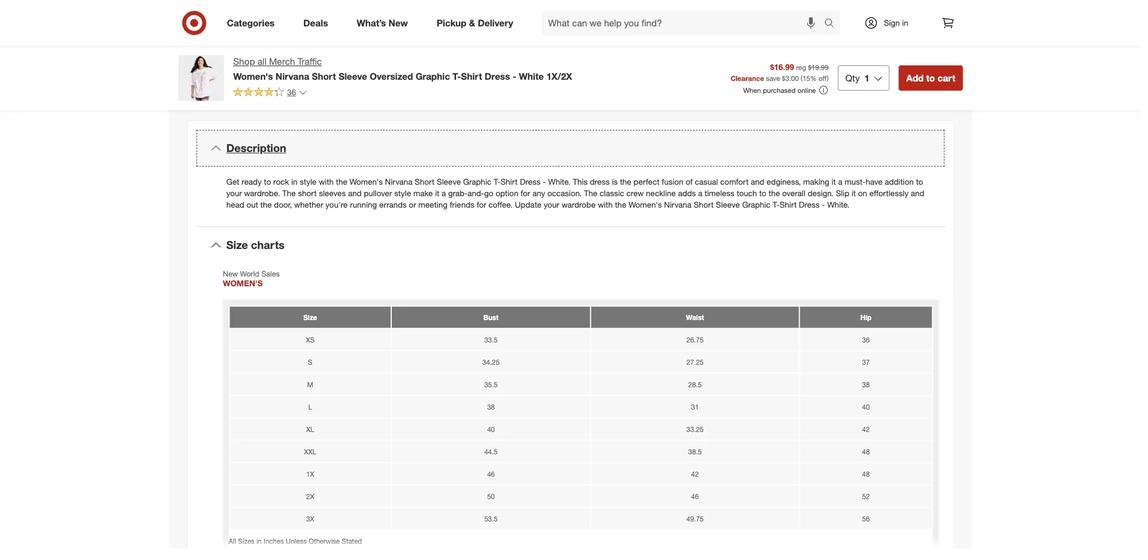 Task type: vqa. For each thing, say whether or not it's contained in the screenshot.
Batteries inside Duracell Coppertop AAA Batteries - Alkaline Battery
no



Task type: locate. For each thing, give the bounding box(es) containing it.
nirvana down adds
[[664, 199, 692, 210]]

0 horizontal spatial your
[[226, 188, 242, 198]]

charts
[[251, 239, 285, 252]]

white.
[[548, 177, 571, 187], [828, 199, 850, 210]]

2 horizontal spatial a
[[838, 177, 843, 187]]

1 vertical spatial -
[[543, 177, 546, 187]]

door,
[[274, 199, 292, 210]]

0 vertical spatial with
[[319, 177, 334, 187]]

1 vertical spatial sleeve
[[437, 177, 461, 187]]

2 horizontal spatial shirt
[[780, 199, 797, 210]]

sign in
[[884, 18, 909, 28]]

touch
[[737, 188, 757, 198]]

0 vertical spatial in
[[902, 18, 909, 28]]

0 horizontal spatial shirt
[[461, 71, 482, 82]]

the up sleeves
[[336, 177, 347, 187]]

0 horizontal spatial sleeve
[[339, 71, 367, 82]]

0 horizontal spatial -
[[513, 71, 517, 82]]

meeting
[[418, 199, 448, 210]]

fusion
[[662, 177, 684, 187]]

2 horizontal spatial graphic
[[742, 199, 771, 210]]

it left the on
[[852, 188, 856, 198]]

0 vertical spatial t-
[[453, 71, 461, 82]]

0 horizontal spatial with
[[319, 177, 334, 187]]

1 vertical spatial nirvana
[[385, 177, 413, 187]]

comfort
[[721, 177, 749, 187]]

white. up occasion.
[[548, 177, 571, 187]]

women's down all
[[233, 71, 273, 82]]

0 vertical spatial women's
[[233, 71, 273, 82]]

2 vertical spatial short
[[694, 199, 714, 210]]

1 horizontal spatial the
[[584, 188, 598, 198]]

t- inside shop all merch traffic women's nirvana short sleeve oversized graphic t-shirt dress - white 1x/2x
[[453, 71, 461, 82]]

deals link
[[294, 10, 342, 36]]

shop
[[233, 56, 255, 67]]

graphic down touch
[[742, 199, 771, 210]]

1 horizontal spatial -
[[543, 177, 546, 187]]

1 vertical spatial for
[[477, 199, 486, 210]]

short down traffic
[[312, 71, 336, 82]]

for up update
[[521, 188, 530, 198]]

women's
[[233, 71, 273, 82], [350, 177, 383, 187], [629, 199, 662, 210]]

adds
[[678, 188, 696, 198]]

dress up any
[[520, 177, 541, 187]]

for
[[521, 188, 530, 198], [477, 199, 486, 210]]

sleeve up grab-
[[437, 177, 461, 187]]

to up wardrobe.
[[264, 177, 271, 187]]

the down wardrobe.
[[260, 199, 272, 210]]

with up sleeves
[[319, 177, 334, 187]]

reg
[[796, 63, 806, 71]]

0 vertical spatial short
[[312, 71, 336, 82]]

0 vertical spatial white.
[[548, 177, 571, 187]]

0 horizontal spatial nirvana
[[276, 71, 309, 82]]

and up 'running'
[[348, 188, 362, 198]]

1 vertical spatial t-
[[494, 177, 501, 187]]

1 vertical spatial women's
[[350, 177, 383, 187]]

0 vertical spatial graphic
[[416, 71, 450, 82]]

2 vertical spatial women's
[[629, 199, 662, 210]]

women's up pullover
[[350, 177, 383, 187]]

15
[[803, 74, 810, 82]]

purchased
[[763, 86, 796, 94]]

1 the from the left
[[282, 188, 296, 198]]

2 horizontal spatial women's
[[629, 199, 662, 210]]

size charts button
[[197, 227, 945, 264]]

cart
[[938, 72, 956, 84]]

1 horizontal spatial nirvana
[[385, 177, 413, 187]]

2 vertical spatial -
[[822, 199, 825, 210]]

1 horizontal spatial your
[[544, 199, 560, 210]]

1 horizontal spatial graphic
[[463, 177, 492, 187]]

0 horizontal spatial a
[[442, 188, 446, 198]]

- left white
[[513, 71, 517, 82]]

)
[[827, 74, 829, 82]]

1 horizontal spatial short
[[415, 177, 435, 187]]

all
[[258, 56, 267, 67]]

sleeve down more at top
[[339, 71, 367, 82]]

short
[[312, 71, 336, 82], [415, 177, 435, 187], [694, 199, 714, 210]]

36
[[287, 87, 296, 97]]

your down any
[[544, 199, 560, 210]]

1 horizontal spatial with
[[598, 199, 613, 210]]

grab-
[[448, 188, 468, 198]]

- down design.
[[822, 199, 825, 210]]

crew
[[627, 188, 644, 198]]

for down and-
[[477, 199, 486, 210]]

and
[[751, 177, 765, 187], [348, 188, 362, 198], [911, 188, 925, 198]]

about
[[523, 95, 561, 111]]

image gallery element
[[178, 0, 557, 68]]

it
[[832, 177, 836, 187], [435, 188, 440, 198], [852, 188, 856, 198]]

t- up option
[[494, 177, 501, 187]]

neckline
[[646, 188, 676, 198]]

the down dress
[[584, 188, 598, 198]]

2 horizontal spatial short
[[694, 199, 714, 210]]

more
[[354, 49, 375, 61]]

women's down crew at right
[[629, 199, 662, 210]]

this
[[564, 95, 587, 111]]

to right the addition
[[916, 177, 923, 187]]

2 vertical spatial sleeve
[[716, 199, 740, 210]]

0 horizontal spatial women's
[[233, 71, 273, 82]]

0 vertical spatial sleeve
[[339, 71, 367, 82]]

addition
[[885, 177, 914, 187]]

dress down design.
[[799, 199, 820, 210]]

get ready to rock in style with the women's nirvana short sleeve graphic t-shirt dress - white. this dress is the perfect fusion of casual comfort and edginess, making it a must-have addition to your wardrobe. the short sleeves and pullover style make it a grab-and-go option for any occasion. the classic crew neckline adds a timeless touch to the overall design. slip it on effortlessly and head out the door, whether you're running errands or meeting friends for coffee. update your wardrobe with the women's nirvana short sleeve graphic t-shirt dress - white.
[[226, 177, 925, 210]]

sleeve
[[339, 71, 367, 82], [437, 177, 461, 187], [716, 199, 740, 210]]

and down the addition
[[911, 188, 925, 198]]

0 vertical spatial -
[[513, 71, 517, 82]]

it up meeting
[[435, 188, 440, 198]]

style up the short
[[300, 177, 317, 187]]

0 horizontal spatial t-
[[453, 71, 461, 82]]

shirt
[[461, 71, 482, 82], [501, 177, 518, 187], [780, 199, 797, 210]]

a
[[838, 177, 843, 187], [442, 188, 446, 198], [698, 188, 703, 198]]

nirvana up errands
[[385, 177, 413, 187]]

clearance
[[731, 74, 764, 82]]

perfect
[[634, 177, 660, 187]]

shirt down overall
[[780, 199, 797, 210]]

- inside shop all merch traffic women's nirvana short sleeve oversized graphic t-shirt dress - white 1x/2x
[[513, 71, 517, 82]]

off
[[819, 74, 827, 82]]

to inside button
[[927, 72, 935, 84]]

online
[[798, 86, 816, 94]]

2 horizontal spatial dress
[[799, 199, 820, 210]]

sleeve down timeless
[[716, 199, 740, 210]]

shirt up option
[[501, 177, 518, 187]]

a down casual
[[698, 188, 703, 198]]

style
[[300, 177, 317, 187], [394, 188, 411, 198]]

1 horizontal spatial in
[[902, 18, 909, 28]]

0 vertical spatial dress
[[485, 71, 510, 82]]

1 horizontal spatial for
[[521, 188, 530, 198]]

a up slip
[[838, 177, 843, 187]]

1 horizontal spatial white.
[[828, 199, 850, 210]]

timeless
[[705, 188, 735, 198]]

making
[[804, 177, 830, 187]]

1 horizontal spatial t-
[[494, 177, 501, 187]]

2 vertical spatial t-
[[773, 199, 780, 210]]

the right is
[[620, 177, 632, 187]]

rock
[[273, 177, 289, 187]]

3.00
[[786, 74, 799, 82]]

0 vertical spatial for
[[521, 188, 530, 198]]

0 horizontal spatial short
[[312, 71, 336, 82]]

search button
[[819, 10, 847, 38]]

about this item
[[523, 95, 618, 111]]

graphic
[[416, 71, 450, 82], [463, 177, 492, 187], [742, 199, 771, 210]]

- up any
[[543, 177, 546, 187]]

dress left white
[[485, 71, 510, 82]]

2 horizontal spatial sleeve
[[716, 199, 740, 210]]

with down "classic"
[[598, 199, 613, 210]]

sleeve inside shop all merch traffic women's nirvana short sleeve oversized graphic t-shirt dress - white 1x/2x
[[339, 71, 367, 82]]

slip
[[836, 188, 850, 198]]

or
[[409, 199, 416, 210]]

it up slip
[[832, 177, 836, 187]]

36 link
[[233, 87, 308, 100]]

new
[[389, 17, 408, 28]]

show more images
[[328, 49, 407, 61]]

graphic right oversized
[[416, 71, 450, 82]]

is
[[612, 177, 618, 187]]

1 horizontal spatial style
[[394, 188, 411, 198]]

short down timeless
[[694, 199, 714, 210]]

short up make
[[415, 177, 435, 187]]

the up the door,
[[282, 188, 296, 198]]

0 horizontal spatial style
[[300, 177, 317, 187]]

0 horizontal spatial in
[[291, 177, 298, 187]]

and up touch
[[751, 177, 765, 187]]

t- down pickup
[[453, 71, 461, 82]]

0 vertical spatial shirt
[[461, 71, 482, 82]]

the
[[282, 188, 296, 198], [584, 188, 598, 198]]

1 horizontal spatial dress
[[520, 177, 541, 187]]

graphic up and-
[[463, 177, 492, 187]]

0 horizontal spatial graphic
[[416, 71, 450, 82]]

white. down slip
[[828, 199, 850, 210]]

shop all merch traffic women's nirvana short sleeve oversized graphic t-shirt dress - white 1x/2x
[[233, 56, 572, 82]]

image of women's nirvana short sleeve oversized graphic t-shirt dress - white 1x/2x image
[[178, 55, 224, 101]]

1 vertical spatial dress
[[520, 177, 541, 187]]

in right sign
[[902, 18, 909, 28]]

2 vertical spatial shirt
[[780, 199, 797, 210]]

0 horizontal spatial dress
[[485, 71, 510, 82]]

1 vertical spatial in
[[291, 177, 298, 187]]

sign in link
[[855, 10, 927, 36]]

get
[[226, 177, 239, 187]]

2 vertical spatial graphic
[[742, 199, 771, 210]]

a left grab-
[[442, 188, 446, 198]]

to
[[927, 72, 935, 84], [264, 177, 271, 187], [916, 177, 923, 187], [760, 188, 767, 198]]

categories
[[227, 17, 275, 28]]

nirvana
[[276, 71, 309, 82], [385, 177, 413, 187], [664, 199, 692, 210]]

short inside shop all merch traffic women's nirvana short sleeve oversized graphic t-shirt dress - white 1x/2x
[[312, 71, 336, 82]]

when
[[743, 86, 761, 94]]

1 vertical spatial graphic
[[463, 177, 492, 187]]

t- down edginess,
[[773, 199, 780, 210]]

have
[[866, 177, 883, 187]]

shirt down "&"
[[461, 71, 482, 82]]

2 horizontal spatial nirvana
[[664, 199, 692, 210]]

photo from @j_daniela4, 5 of 9 image
[[372, 0, 557, 33]]

in right 'rock'
[[291, 177, 298, 187]]

1 vertical spatial shirt
[[501, 177, 518, 187]]

in inside "get ready to rock in style with the women's nirvana short sleeve graphic t-shirt dress - white. this dress is the perfect fusion of casual comfort and edginess, making it a must-have addition to your wardrobe. the short sleeves and pullover style make it a grab-and-go option for any occasion. the classic crew neckline adds a timeless touch to the overall design. slip it on effortlessly and head out the door, whether you're running errands or meeting friends for coffee. update your wardrobe with the women's nirvana short sleeve graphic t-shirt dress - white."
[[291, 177, 298, 187]]

the
[[336, 177, 347, 187], [620, 177, 632, 187], [769, 188, 780, 198], [260, 199, 272, 210], [615, 199, 627, 210]]

with
[[319, 177, 334, 187], [598, 199, 613, 210]]

in
[[902, 18, 909, 28], [291, 177, 298, 187]]

women's inside shop all merch traffic women's nirvana short sleeve oversized graphic t-shirt dress - white 1x/2x
[[233, 71, 273, 82]]

style up or
[[394, 188, 411, 198]]

your up "head"
[[226, 188, 242, 198]]

delivery
[[478, 17, 513, 28]]

1 horizontal spatial women's
[[350, 177, 383, 187]]

1 horizontal spatial sleeve
[[437, 177, 461, 187]]

description
[[226, 142, 286, 155]]

0 horizontal spatial the
[[282, 188, 296, 198]]

nirvana up '36'
[[276, 71, 309, 82]]

0 vertical spatial nirvana
[[276, 71, 309, 82]]

1 vertical spatial with
[[598, 199, 613, 210]]

to right add
[[927, 72, 935, 84]]



Task type: describe. For each thing, give the bounding box(es) containing it.
2 vertical spatial nirvana
[[664, 199, 692, 210]]

dress inside shop all merch traffic women's nirvana short sleeve oversized graphic t-shirt dress - white 1x/2x
[[485, 71, 510, 82]]

pullover
[[364, 188, 392, 198]]

out
[[247, 199, 258, 210]]

photo from @livinlifewithbritt, 4 of 9 image
[[178, 0, 363, 33]]

2 horizontal spatial and
[[911, 188, 925, 198]]

&
[[469, 17, 475, 28]]

classic
[[600, 188, 624, 198]]

nirvana inside shop all merch traffic women's nirvana short sleeve oversized graphic t-shirt dress - white 1x/2x
[[276, 71, 309, 82]]

dress
[[590, 177, 610, 187]]

qty 1
[[846, 72, 870, 84]]

1
[[865, 72, 870, 84]]

2 the from the left
[[584, 188, 598, 198]]

save
[[766, 74, 780, 82]]

show more images button
[[321, 42, 415, 68]]

0 horizontal spatial it
[[435, 188, 440, 198]]

overall
[[783, 188, 806, 198]]

oversized
[[370, 71, 413, 82]]

option
[[496, 188, 519, 198]]

design.
[[808, 188, 834, 198]]

2 vertical spatial dress
[[799, 199, 820, 210]]

2 horizontal spatial t-
[[773, 199, 780, 210]]

add to cart
[[907, 72, 956, 84]]

head
[[226, 199, 244, 210]]

1 vertical spatial your
[[544, 199, 560, 210]]

$16.99
[[770, 62, 794, 72]]

item
[[591, 95, 618, 111]]

and-
[[468, 188, 484, 198]]

1 vertical spatial short
[[415, 177, 435, 187]]

What can we help you find? suggestions appear below search field
[[541, 10, 827, 36]]

the down edginess,
[[769, 188, 780, 198]]

running
[[350, 199, 377, 210]]

1 vertical spatial style
[[394, 188, 411, 198]]

1 vertical spatial white.
[[828, 199, 850, 210]]

must-
[[845, 177, 866, 187]]

0 vertical spatial your
[[226, 188, 242, 198]]

1x/2x
[[547, 71, 572, 82]]

pickup & delivery link
[[427, 10, 528, 36]]

description button
[[197, 130, 945, 167]]

in inside the sign in link
[[902, 18, 909, 28]]

this
[[573, 177, 588, 187]]

pickup
[[437, 17, 467, 28]]

casual
[[695, 177, 718, 187]]

$
[[782, 74, 786, 82]]

effortlessly
[[870, 188, 909, 198]]

pickup & delivery
[[437, 17, 513, 28]]

0 horizontal spatial white.
[[548, 177, 571, 187]]

categories link
[[217, 10, 289, 36]]

any
[[533, 188, 545, 198]]

occasion.
[[548, 188, 582, 198]]

deals
[[303, 17, 328, 28]]

to right touch
[[760, 188, 767, 198]]

errands
[[379, 199, 407, 210]]

2 horizontal spatial it
[[852, 188, 856, 198]]

shirt inside shop all merch traffic women's nirvana short sleeve oversized graphic t-shirt dress - white 1x/2x
[[461, 71, 482, 82]]

graphic inside shop all merch traffic women's nirvana short sleeve oversized graphic t-shirt dress - white 1x/2x
[[416, 71, 450, 82]]

what's new link
[[347, 10, 422, 36]]

%
[[810, 74, 817, 82]]

sponsored
[[929, 47, 963, 56]]

make
[[413, 188, 433, 198]]

sleeves
[[319, 188, 346, 198]]

0 horizontal spatial for
[[477, 199, 486, 210]]

qty
[[846, 72, 860, 84]]

short
[[298, 188, 317, 198]]

(
[[801, 74, 803, 82]]

@livinlifewithbritt
[[197, 6, 253, 15]]

1 horizontal spatial shirt
[[501, 177, 518, 187]]

what's new
[[357, 17, 408, 28]]

$16.99 reg $19.99 clearance save $ 3.00 ( 15 % off )
[[731, 62, 829, 82]]

wardrobe.
[[244, 188, 280, 198]]

$19.99
[[808, 63, 829, 71]]

on
[[858, 188, 868, 198]]

advertisement region
[[585, 2, 963, 46]]

go
[[484, 188, 494, 198]]

0 vertical spatial style
[[300, 177, 317, 187]]

1 horizontal spatial and
[[751, 177, 765, 187]]

0 horizontal spatial and
[[348, 188, 362, 198]]

coffee.
[[489, 199, 513, 210]]

traffic
[[298, 56, 322, 67]]

images
[[377, 49, 407, 61]]

1 horizontal spatial a
[[698, 188, 703, 198]]

ready
[[242, 177, 262, 187]]

1 horizontal spatial it
[[832, 177, 836, 187]]

add
[[907, 72, 924, 84]]

size charts
[[226, 239, 285, 252]]

sign
[[884, 18, 900, 28]]

when purchased online
[[743, 86, 816, 94]]

you're
[[326, 199, 348, 210]]

2 horizontal spatial -
[[822, 199, 825, 210]]

wardrobe
[[562, 199, 596, 210]]

add to cart button
[[899, 65, 963, 91]]

whether
[[294, 199, 323, 210]]

show
[[328, 49, 351, 61]]

the down "classic"
[[615, 199, 627, 210]]

search
[[819, 18, 847, 30]]

update
[[515, 199, 542, 210]]

white
[[519, 71, 544, 82]]



